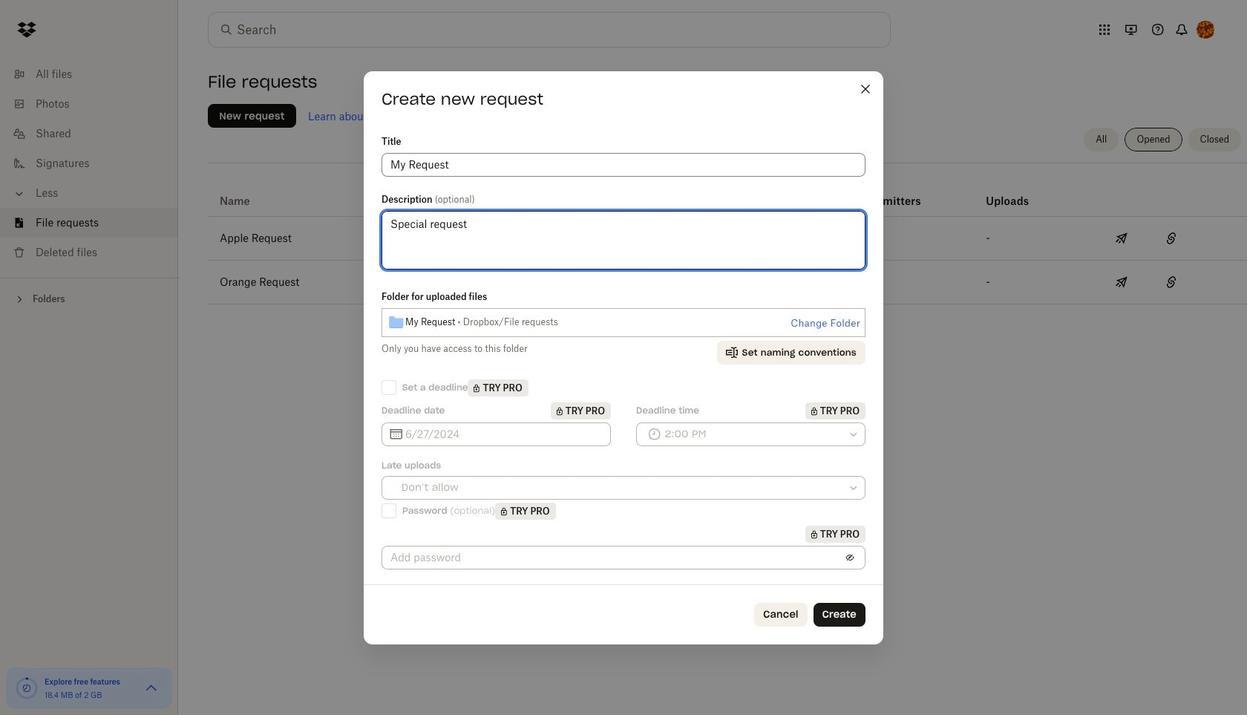 Task type: vqa. For each thing, say whether or not it's contained in the screenshot.
tab list
no



Task type: describe. For each thing, give the bounding box(es) containing it.
2 send email image from the top
[[1114, 273, 1131, 291]]

3 row from the top
[[208, 261, 1248, 304]]

2 row from the top
[[208, 217, 1248, 261]]

dropbox image
[[12, 15, 42, 45]]

Explain what the request is for text field
[[391, 156, 857, 173]]

Add any extra details about the request text field
[[382, 211, 866, 269]]

Add password password field
[[391, 549, 838, 566]]

1 copy link image from the top
[[1163, 229, 1181, 247]]



Task type: locate. For each thing, give the bounding box(es) containing it.
1 vertical spatial copy link image
[[1163, 273, 1181, 291]]

2 column header from the left
[[986, 175, 1046, 210]]

1 row from the top
[[208, 169, 1248, 217]]

column header
[[862, 175, 922, 210], [986, 175, 1046, 210]]

2 copy link image from the top
[[1163, 273, 1181, 291]]

row
[[208, 169, 1248, 217], [208, 217, 1248, 261], [208, 261, 1248, 304]]

pro trial element inside row
[[730, 192, 754, 210]]

send email image
[[1114, 229, 1131, 247], [1114, 273, 1131, 291]]

0 horizontal spatial column header
[[862, 175, 922, 210]]

1 send email image from the top
[[1114, 229, 1131, 247]]

list item
[[0, 208, 178, 238]]

1 vertical spatial send email image
[[1114, 273, 1131, 291]]

copy link image
[[1163, 229, 1181, 247], [1163, 273, 1181, 291]]

None text field
[[405, 426, 602, 442]]

dialog
[[364, 71, 884, 644]]

cell
[[1198, 217, 1248, 260]]

pro trial element
[[730, 192, 754, 210], [468, 379, 529, 396], [551, 402, 611, 419], [806, 402, 866, 419], [496, 502, 556, 519], [806, 525, 866, 543]]

less image
[[12, 186, 27, 201]]

0 vertical spatial copy link image
[[1163, 229, 1181, 247]]

table
[[208, 169, 1248, 304]]

row group
[[208, 217, 1248, 304]]

list
[[0, 50, 178, 278]]

0 vertical spatial send email image
[[1114, 229, 1131, 247]]

1 horizontal spatial column header
[[986, 175, 1046, 210]]

1 column header from the left
[[862, 175, 922, 210]]



